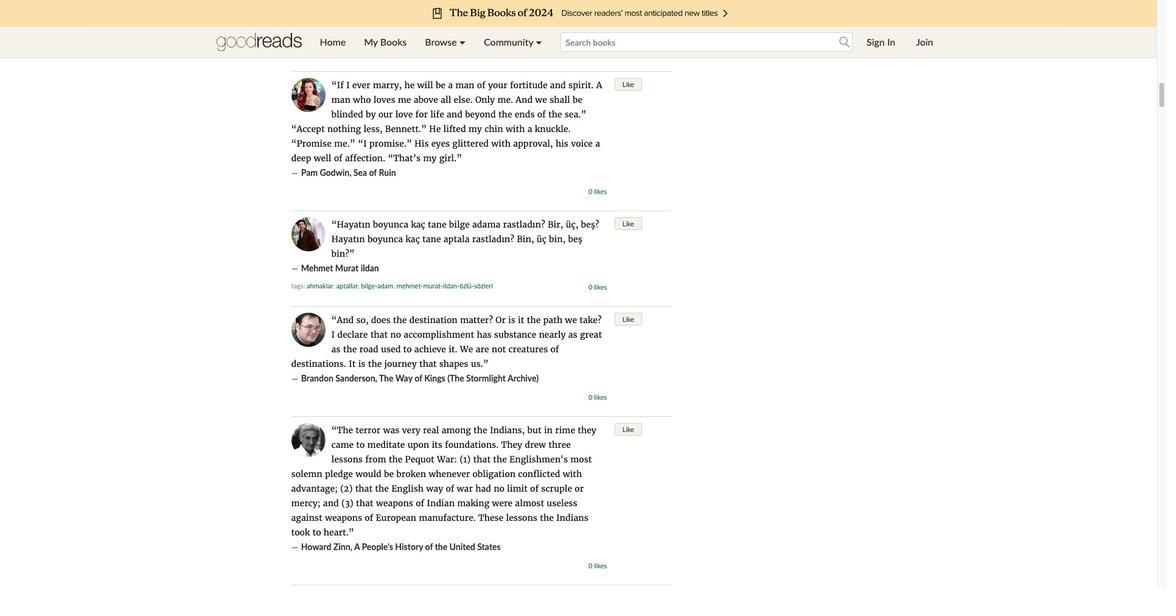 Task type: describe. For each thing, give the bounding box(es) containing it.
his
[[556, 138, 568, 149]]

the most anticipated books of 2024 image
[[92, 0, 1065, 27]]

1 vertical spatial kaç
[[406, 234, 420, 245]]

me.
[[498, 94, 513, 105]]

indians,
[[490, 425, 525, 436]]

no inside "and so, does the destination matter? or is it the path we take? i declare that no accomplishment has substance nearly as great as the road used to achieve it. we are not creatures of destinations. it is the journey that shapes us." ― brandon sanderson, the way of kings (the stormlight archive)
[[390, 329, 401, 340]]

1 vertical spatial boyunca
[[368, 234, 403, 245]]

menu containing home
[[311, 27, 551, 57]]

disch,
[[345, 28, 368, 38]]

else.
[[454, 94, 473, 105]]

murat
[[335, 263, 359, 273]]

it
[[518, 315, 524, 326]]

from
[[365, 454, 386, 465]]

in
[[887, 36, 895, 47]]

1 vertical spatial my
[[423, 153, 437, 164]]

a inside "if i ever marry, he will be a man of your fortitude and spirit. a man who loves me above all else. only me. and we shall be blinded by our love for life and beyond the ends of the sea." "accept nothing less, bennett." he lifted my chin with a knuckle. "promise me." "i promise." his eyes glittered with approval, his voice a deep well of affection. "that's my girl." ― pam godwin, sea of ruin
[[596, 80, 602, 91]]

stormlight
[[466, 373, 506, 383]]

1 vertical spatial weapons
[[325, 512, 362, 523]]

community
[[484, 36, 533, 47]]

2 horizontal spatial be
[[573, 94, 583, 105]]

of right sea
[[369, 167, 377, 178]]

▾ for browse ▾
[[459, 36, 466, 47]]

"hayatın
[[331, 219, 370, 230]]

1 0 from the top
[[589, 48, 592, 56]]

these
[[478, 512, 504, 523]]

making
[[457, 498, 490, 509]]

destination
[[409, 315, 458, 326]]

"i
[[358, 138, 367, 149]]

declare
[[337, 329, 368, 340]]

sanderson,
[[335, 373, 377, 383]]

― inside "and so, does the destination matter? or is it the path we take? i declare that no accomplishment has substance nearly as great as the road used to achieve it. we are not creatures of destinations. it is the journey that shapes us." ― brandon sanderson, the way of kings (the stormlight archive)
[[291, 373, 299, 384]]

bin,
[[549, 234, 566, 245]]

way
[[426, 483, 443, 494]]

3 , from the left
[[393, 282, 395, 290]]

brandon sanderson image
[[291, 313, 325, 347]]

for
[[415, 109, 428, 120]]

likes for "if i ever marry, he will be a man of your fortitude and spirit. a man who loves me above all else. only me. and we shall be blinded by our love for life and beyond the ends of the sea." "accept nothing less, bennett." he lifted my chin with a knuckle. "promise me." "i promise." his eyes glittered with approval, his voice a deep well of affection. "that's my girl."
[[594, 187, 607, 195]]

rime
[[555, 425, 575, 436]]

1 vertical spatial rastladın?
[[472, 234, 514, 245]]

foundations.
[[445, 439, 499, 450]]

has
[[477, 329, 492, 340]]

ever
[[352, 80, 370, 91]]

m.
[[333, 28, 343, 38]]

2 horizontal spatial a
[[595, 138, 600, 149]]

books
[[380, 36, 407, 47]]

3 0 likes from the top
[[589, 283, 607, 291]]

that right (3)
[[356, 498, 373, 509]]

1 vertical spatial to
[[356, 439, 365, 450]]

0 for "if i ever marry, he will be a man of your fortitude and spirit. a man who loves me above all else. only me. and we shall be blinded by our love for life and beyond the ends of the sea." "accept nothing less, bennett." he lifted my chin with a knuckle. "promise me." "i promise." his eyes glittered with approval, his voice a deep well of affection. "that's my girl."
[[589, 187, 592, 195]]

sign in link
[[858, 27, 905, 57]]

3 likes from the top
[[594, 283, 607, 291]]

bennett."
[[385, 124, 427, 135]]

against
[[291, 512, 322, 523]]

0 likes link for "and so, does the destination matter? or is it the path we take? i declare that no accomplishment has substance nearly as great as the road used to achieve it. we are not creatures of destinations. it is the journey that shapes us."
[[589, 393, 607, 401]]

girl."
[[439, 153, 462, 164]]

1 likes from the top
[[594, 48, 607, 56]]

― inside "if i ever marry, he will be a man of your fortitude and spirit. a man who loves me above all else. only me. and we shall be blinded by our love for life and beyond the ends of the sea." "accept nothing less, bennett." he lifted my chin with a knuckle. "promise me." "i promise." his eyes glittered with approval, his voice a deep well of affection. "that's my girl." ― pam godwin, sea of ruin
[[291, 167, 299, 178]]

"promise
[[291, 138, 332, 149]]

drew
[[525, 439, 546, 450]]

0 horizontal spatial man
[[331, 94, 350, 105]]

1 horizontal spatial a
[[528, 124, 532, 135]]

0 likes for "and so, does the destination matter? or is it the path we take? i declare that no accomplishment has substance nearly as great as the road used to achieve it. we are not creatures of destinations. it is the journey that shapes us."
[[589, 393, 607, 401]]

"the terror was very real among the indians, but in rime they came to meditate upon its foundations. they drew three lessons from the pequot war: (1) that the englishmen's most solemn pledge would be broken whenever obligation conflicted with advantage; (2) that the english way of war had no limit of scruple or mercy; and (3) that weapons of indian making were almost useless against weapons of european manufacture. these lessons the indians took to heart." ― howard zinn, a people's history of the united states
[[291, 425, 596, 553]]

howard zinn image
[[291, 423, 325, 457]]

will
[[417, 80, 433, 91]]

united
[[450, 542, 475, 552]]

üç
[[537, 234, 547, 245]]

of right ends
[[537, 109, 546, 120]]

your
[[488, 80, 507, 91]]

no inside "the terror was very real among the indians, but in rime they came to meditate upon its foundations. they drew three lessons from the pequot war: (1) that the englishmen's most solemn pledge would be broken whenever obligation conflicted with advantage; (2) that the english way of war had no limit of scruple or mercy; and (3) that weapons of indian making were almost useless against weapons of european manufacture. these lessons the indians took to heart." ― howard zinn, a people's history of the united states
[[494, 483, 505, 494]]

me."
[[334, 138, 355, 149]]

blinded
[[331, 109, 363, 120]]

0 vertical spatial boyunca
[[373, 219, 408, 230]]

mehmet
[[301, 263, 333, 273]]

sign
[[867, 36, 885, 47]]

who
[[353, 94, 371, 105]]

pam
[[301, 167, 318, 178]]

― thomas m. disch, 334
[[291, 28, 385, 39]]

eyes
[[431, 138, 450, 149]]

voice
[[571, 138, 593, 149]]

affection.
[[345, 153, 385, 164]]

i inside "if i ever marry, he will be a man of your fortitude and spirit. a man who loves me above all else. only me. and we shall be blinded by our love for life and beyond the ends of the sea." "accept nothing less, bennett." he lifted my chin with a knuckle. "promise me." "i promise." his eyes glittered with approval, his voice a deep well of affection. "that's my girl." ― pam godwin, sea of ruin
[[346, 80, 350, 91]]

0 vertical spatial kaç
[[411, 219, 425, 230]]

of down nearly
[[550, 344, 559, 355]]

sea of ruin link
[[354, 167, 396, 178]]

0 likes for "if i ever marry, he will be a man of your fortitude and spirit. a man who loves me above all else. only me. and we shall be blinded by our love for life and beyond the ends of the sea." "accept nothing less, bennett." he lifted my chin with a knuckle. "promise me." "i promise." his eyes glittered with approval, his voice a deep well of affection. "that's my girl."
[[589, 187, 607, 195]]

1 vertical spatial with
[[491, 138, 511, 149]]

(3)
[[341, 498, 354, 509]]

love
[[395, 109, 413, 120]]

broken
[[396, 469, 426, 480]]

2 horizontal spatial and
[[550, 80, 566, 91]]

whenever
[[429, 469, 470, 480]]

334 link
[[371, 28, 385, 38]]

browse ▾ button
[[416, 27, 475, 57]]

beş
[[568, 234, 582, 245]]

the up knuckle.
[[548, 109, 562, 120]]

brandon
[[301, 373, 333, 383]]

the left 'united'
[[435, 542, 447, 552]]

1 horizontal spatial man
[[455, 80, 474, 91]]

conflicted
[[518, 469, 560, 480]]

3 0 likes link from the top
[[589, 283, 607, 291]]

obligation
[[473, 469, 516, 480]]

zinn,
[[333, 542, 352, 552]]

0 likes link for "if i ever marry, he will be a man of your fortitude and spirit. a man who loves me above all else. only me. and we shall be blinded by our love for life and beyond the ends of the sea." "accept nothing less, bennett." he lifted my chin with a knuckle. "promise me." "i promise." his eyes glittered with approval, his voice a deep well of affection. "that's my girl."
[[589, 187, 607, 195]]

creatures
[[508, 344, 548, 355]]

mehmet-
[[397, 282, 423, 290]]

meditate
[[367, 439, 405, 450]]

but
[[527, 425, 542, 436]]

real
[[423, 425, 439, 436]]

me
[[398, 94, 411, 105]]

like link for "and so, does the destination matter? or is it the path we take? i declare that no accomplishment has substance nearly as great as the road used to achieve it. we are not creatures of destinations. it is the journey that shapes us."
[[615, 313, 642, 326]]

well
[[314, 153, 331, 164]]

knuckle.
[[535, 124, 571, 135]]

the down would
[[375, 483, 389, 494]]

in
[[544, 425, 553, 436]]

are
[[476, 344, 489, 355]]

useless
[[547, 498, 577, 509]]

like link for "if i ever marry, he will be a man of your fortitude and spirit. a man who loves me above all else. only me. and we shall be blinded by our love for life and beyond the ends of the sea." "accept nothing less, bennett." he lifted my chin with a knuckle. "promise me." "i promise." his eyes glittered with approval, his voice a deep well of affection. "that's my girl."
[[615, 78, 642, 91]]

promise."
[[369, 138, 412, 149]]

beyond
[[465, 109, 496, 120]]

0 for "and so, does the destination matter? or is it the path we take? i declare that no accomplishment has substance nearly as great as the road used to achieve it. we are not creatures of destinations. it is the journey that shapes us."
[[589, 393, 592, 401]]

terror
[[356, 425, 381, 436]]

took
[[291, 527, 310, 538]]

so,
[[356, 315, 369, 326]]

bin,
[[517, 234, 534, 245]]

it
[[349, 358, 356, 369]]

0 horizontal spatial is
[[358, 358, 365, 369]]

war
[[457, 483, 473, 494]]

matter?
[[460, 315, 493, 326]]

0 vertical spatial with
[[506, 124, 525, 135]]

my
[[364, 36, 378, 47]]

fortitude
[[510, 80, 548, 91]]

the right it
[[527, 315, 541, 326]]

way
[[395, 373, 413, 383]]

were
[[492, 498, 513, 509]]



Task type: vqa. For each thing, say whether or not it's contained in the screenshot.
Forget Me Not by Alyson Derrick image
no



Task type: locate. For each thing, give the bounding box(es) containing it.
marry,
[[373, 80, 402, 91]]

1 like from the top
[[622, 80, 634, 88]]

spirit.
[[568, 80, 594, 91]]

― down took on the bottom of page
[[291, 542, 299, 553]]

no up used
[[390, 329, 401, 340]]

the up foundations.
[[474, 425, 487, 436]]

i down ""and"
[[331, 329, 335, 340]]

2 0 from the top
[[589, 187, 592, 195]]

of down whenever
[[446, 483, 454, 494]]

and up lifted
[[447, 109, 463, 120]]

0 horizontal spatial no
[[390, 329, 401, 340]]

0 vertical spatial is
[[508, 315, 515, 326]]

0 horizontal spatial we
[[535, 94, 547, 105]]

a up the all
[[448, 80, 453, 91]]

1 0 likes link from the top
[[589, 48, 607, 56]]

1 vertical spatial lessons
[[506, 512, 537, 523]]

"accept
[[291, 124, 325, 135]]

0 vertical spatial we
[[535, 94, 547, 105]]

0 likes link for "the terror was very real among the indians, but in rime they came to meditate upon its foundations. they drew three lessons from the pequot war: (1) that the englishmen's most solemn pledge would be broken whenever obligation conflicted with advantage; (2) that the english way of war had no limit of scruple or mercy; and (3) that weapons of indian making were almost useless against weapons of european manufacture. these lessons the indians took to heart."
[[589, 562, 607, 570]]

adam
[[377, 282, 393, 290]]

browse
[[425, 36, 457, 47]]

that right (1)
[[473, 454, 491, 465]]

he
[[429, 124, 441, 135]]

tags:
[[291, 282, 305, 290]]

with inside "the terror was very real among the indians, but in rime they came to meditate upon its foundations. they drew three lessons from the pequot war: (1) that the englishmen's most solemn pledge would be broken whenever obligation conflicted with advantage; (2) that the english way of war had no limit of scruple or mercy; and (3) that weapons of indian making were almost useless against weapons of european manufacture. these lessons the indians took to heart." ― howard zinn, a people's history of the united states
[[563, 469, 582, 480]]

, left mehmet-
[[393, 282, 395, 290]]

1 horizontal spatial and
[[447, 109, 463, 120]]

nearly
[[539, 329, 566, 340]]

rastladın? up bin, on the left of page
[[503, 219, 545, 230]]

like link right take?
[[615, 313, 642, 326]]

as left great
[[568, 329, 577, 340]]

like for "hayatın boyunca kaç tane bilge adama rastladın? bir, üç, beş? hayatın boyunca kaç tane aptala rastladın? bin, üç bin, beş bin?"
[[622, 220, 634, 228]]

4 likes from the top
[[594, 393, 607, 401]]

boyunca
[[373, 219, 408, 230], [368, 234, 403, 245]]

boyunca up ildan
[[368, 234, 403, 245]]

0 vertical spatial as
[[568, 329, 577, 340]]

of up only
[[477, 80, 486, 91]]

i
[[346, 80, 350, 91], [331, 329, 335, 340]]

pequot
[[405, 454, 434, 465]]

Search for books to add to your shelves search field
[[560, 32, 853, 52]]

0 horizontal spatial be
[[384, 469, 394, 480]]

2 vertical spatial to
[[313, 527, 321, 538]]

, left the bilge-
[[358, 282, 359, 290]]

5 0 likes from the top
[[589, 562, 607, 570]]

and inside "the terror was very real among the indians, but in rime they came to meditate upon its foundations. they drew three lessons from the pequot war: (1) that the englishmen's most solemn pledge would be broken whenever obligation conflicted with advantage; (2) that the english way of war had no limit of scruple or mercy; and (3) that weapons of indian making were almost useless against weapons of european manufacture. these lessons the indians took to heart." ― howard zinn, a people's history of the united states
[[323, 498, 339, 509]]

1 ▾ from the left
[[459, 36, 466, 47]]

rastladın? down adama
[[472, 234, 514, 245]]

and
[[516, 94, 533, 105]]

1 vertical spatial is
[[358, 358, 365, 369]]

is right it at left bottom
[[358, 358, 365, 369]]

2 horizontal spatial ,
[[393, 282, 395, 290]]

join link
[[907, 27, 942, 57]]

shall
[[550, 94, 570, 105]]

0 horizontal spatial i
[[331, 329, 335, 340]]

0 horizontal spatial weapons
[[325, 512, 362, 523]]

we inside "and so, does the destination matter? or is it the path we take? i declare that no accomplishment has substance nearly as great as the road used to achieve it. we are not creatures of destinations. it is the journey that shapes us." ― brandon sanderson, the way of kings (the stormlight archive)
[[565, 315, 577, 326]]

0 vertical spatial be
[[436, 80, 446, 91]]

1 horizontal spatial lessons
[[506, 512, 537, 523]]

5 0 likes link from the top
[[589, 562, 607, 570]]

take?
[[580, 315, 602, 326]]

2 , from the left
[[358, 282, 359, 290]]

pam godwin image
[[291, 78, 325, 112]]

334
[[371, 28, 385, 38]]

0 horizontal spatial as
[[331, 344, 341, 355]]

2 0 likes link from the top
[[589, 187, 607, 195]]

chin
[[485, 124, 503, 135]]

the
[[379, 373, 393, 383]]

lessons down "almost"
[[506, 512, 537, 523]]

― left pam
[[291, 167, 299, 178]]

0 horizontal spatial ,
[[333, 282, 335, 290]]

be right will
[[436, 80, 446, 91]]

weapons up the european at the bottom of page
[[376, 498, 413, 509]]

0 vertical spatial a
[[596, 80, 602, 91]]

kaç left bilge
[[411, 219, 425, 230]]

1 vertical spatial i
[[331, 329, 335, 340]]

was
[[383, 425, 400, 436]]

with down ends
[[506, 124, 525, 135]]

our
[[378, 109, 393, 120]]

0 likes
[[589, 48, 607, 56], [589, 187, 607, 195], [589, 283, 607, 291], [589, 393, 607, 401], [589, 562, 607, 570]]

1 horizontal spatial be
[[436, 80, 446, 91]]

like right beş?
[[622, 220, 634, 228]]

4 ― from the top
[[291, 373, 299, 384]]

2 vertical spatial with
[[563, 469, 582, 480]]

came
[[331, 439, 354, 450]]

ildan
[[361, 263, 379, 273]]

that down achieve
[[419, 358, 437, 369]]

my down his
[[423, 153, 437, 164]]

― inside "the terror was very real among the indians, but in rime they came to meditate upon its foundations. they drew three lessons from the pequot war: (1) that the englishmen's most solemn pledge would be broken whenever obligation conflicted with advantage; (2) that the english way of war had no limit of scruple or mercy; and (3) that weapons of indian making were almost useless against weapons of european manufacture. these lessons the indians took to heart." ― howard zinn, a people's history of the united states
[[291, 542, 299, 553]]

and up shall
[[550, 80, 566, 91]]

i inside "and so, does the destination matter? or is it the path we take? i declare that no accomplishment has substance nearly as great as the road used to achieve it. we are not creatures of destinations. it is the journey that shapes us." ― brandon sanderson, the way of kings (the stormlight archive)
[[331, 329, 335, 340]]

2 vertical spatial be
[[384, 469, 394, 480]]

0 horizontal spatial ▾
[[459, 36, 466, 47]]

be up sea."
[[573, 94, 583, 105]]

1 horizontal spatial a
[[596, 80, 602, 91]]

0 horizontal spatial a
[[448, 80, 453, 91]]

0 vertical spatial lessons
[[331, 454, 363, 465]]

tane left aptala
[[422, 234, 441, 245]]

1 vertical spatial a
[[354, 542, 360, 552]]

üç,
[[566, 219, 578, 230]]

like for "and so, does the destination matter? or is it the path we take? i declare that no accomplishment has substance nearly as great as the road used to achieve it. we are not creatures of destinations. it is the journey that shapes us."
[[622, 315, 634, 323]]

0 horizontal spatial my
[[423, 153, 437, 164]]

destinations.
[[291, 358, 346, 369]]

0
[[589, 48, 592, 56], [589, 187, 592, 195], [589, 283, 592, 291], [589, 393, 592, 401], [589, 562, 592, 570]]

― left brandon
[[291, 373, 299, 384]]

lessons down came at the bottom
[[331, 454, 363, 465]]

like right take?
[[622, 315, 634, 323]]

1 vertical spatial be
[[573, 94, 583, 105]]

4 like from the top
[[622, 425, 634, 433]]

― left "thomas"
[[291, 28, 299, 39]]

man up else. on the top left of page
[[455, 80, 474, 91]]

0 vertical spatial i
[[346, 80, 350, 91]]

1 vertical spatial a
[[528, 124, 532, 135]]

like link for "hayatın boyunca kaç tane bilge adama rastladın? bir, üç, beş? hayatın boyunca kaç tane aptala rastladın? bin, üç bin, beş bin?"
[[615, 217, 642, 230]]

the right does
[[393, 315, 407, 326]]

almost
[[515, 498, 544, 509]]

3 0 from the top
[[589, 283, 592, 291]]

murat-
[[423, 282, 443, 290]]

0 horizontal spatial and
[[323, 498, 339, 509]]

0 vertical spatial to
[[403, 344, 412, 355]]

we
[[460, 344, 473, 355]]

of right history
[[425, 542, 433, 552]]

my books link
[[355, 27, 416, 57]]

3 like link from the top
[[615, 313, 642, 326]]

man down "if at the top left
[[331, 94, 350, 105]]

nothing
[[327, 124, 361, 135]]

like right they
[[622, 425, 634, 433]]

like for "if i ever marry, he will be a man of your fortitude and spirit. a man who loves me above all else. only me. and we shall be blinded by our love for life and beyond the ends of the sea." "accept nothing less, bennett." he lifted my chin with a knuckle. "promise me." "i promise." his eyes glittered with approval, his voice a deep well of affection. "that's my girl."
[[622, 80, 634, 88]]

özlü-
[[460, 282, 474, 290]]

kings
[[424, 373, 445, 383]]

with down chin
[[491, 138, 511, 149]]

like link right spirit.
[[615, 78, 642, 91]]

the up obligation
[[493, 454, 507, 465]]

▾ for community ▾
[[536, 36, 542, 47]]

bir,
[[548, 219, 563, 230]]

boyunca right "hayatın
[[373, 219, 408, 230]]

solemn
[[291, 469, 322, 480]]

approval,
[[513, 138, 553, 149]]

we right path on the left bottom of the page
[[565, 315, 577, 326]]

▾ inside popup button
[[536, 36, 542, 47]]

my up glittered
[[469, 124, 482, 135]]

to up howard
[[313, 527, 321, 538]]

4 like link from the top
[[615, 423, 642, 436]]

road
[[359, 344, 378, 355]]

by
[[366, 109, 376, 120]]

3 like from the top
[[622, 315, 634, 323]]

godwin,
[[320, 167, 351, 178]]

1 horizontal spatial weapons
[[376, 498, 413, 509]]

a inside "the terror was very real among the indians, but in rime they came to meditate upon its foundations. they drew three lessons from the pequot war: (1) that the englishmen's most solemn pledge would be broken whenever obligation conflicted with advantage; (2) that the english way of war had no limit of scruple or mercy; and (3) that weapons of indian making were almost useless against weapons of european manufacture. these lessons the indians took to heart." ― howard zinn, a people's history of the united states
[[354, 542, 360, 552]]

among
[[442, 425, 471, 436]]

three
[[549, 439, 571, 450]]

bilge-adam link
[[361, 282, 393, 290]]

sea
[[354, 167, 367, 178]]

bilge
[[449, 219, 470, 230]]

no up were
[[494, 483, 505, 494]]

0 vertical spatial no
[[390, 329, 401, 340]]

(1)
[[460, 454, 471, 465]]

with up or on the bottom of page
[[563, 469, 582, 480]]

likes for "the terror was very real among the indians, but in rime they came to meditate upon its foundations. they drew three lessons from the pequot war: (1) that the englishmen's most solemn pledge would be broken whenever obligation conflicted with advantage; (2) that the english way of war had no limit of scruple or mercy; and (3) that weapons of indian making were almost useless against weapons of european manufacture. these lessons the indians took to heart."
[[594, 562, 607, 570]]

0 vertical spatial weapons
[[376, 498, 413, 509]]

1 horizontal spatial no
[[494, 483, 505, 494]]

like for "the terror was very real among the indians, but in rime they came to meditate upon its foundations. they drew three lessons from the pequot war: (1) that the englishmen's most solemn pledge would be broken whenever obligation conflicted with advantage; (2) that the english way of war had no limit of scruple or mercy; and (3) that weapons of indian making were almost useless against weapons of european manufacture. these lessons the indians took to heart."
[[622, 425, 634, 433]]

0 vertical spatial rastladın?
[[503, 219, 545, 230]]

indian
[[427, 498, 455, 509]]

4 0 likes link from the top
[[589, 393, 607, 401]]

5 ― from the top
[[291, 542, 299, 553]]

lifted
[[443, 124, 466, 135]]

1 vertical spatial tane
[[422, 234, 441, 245]]

ahmaklar
[[307, 282, 333, 290]]

no
[[390, 329, 401, 340], [494, 483, 505, 494]]

community ▾
[[484, 36, 542, 47]]

my books
[[364, 36, 407, 47]]

mehmet murat ildan image
[[291, 217, 325, 251]]

european
[[376, 512, 416, 523]]

journey
[[384, 358, 417, 369]]

to inside "and so, does the destination matter? or is it the path we take? i declare that no accomplishment has substance nearly as great as the road used to achieve it. we are not creatures of destinations. it is the journey that shapes us." ― brandon sanderson, the way of kings (the stormlight archive)
[[403, 344, 412, 355]]

▾
[[459, 36, 466, 47], [536, 36, 542, 47]]

"if i ever marry, he will be a man of your fortitude and spirit. a man who loves me above all else. only me. and we shall be blinded by our love for life and beyond the ends of the sea." "accept nothing less, bennett." he lifted my chin with a knuckle. "promise me." "i promise." his eyes glittered with approval, his voice a deep well of affection. "that's my girl." ― pam godwin, sea of ruin
[[291, 80, 602, 178]]

like right spirit.
[[622, 80, 634, 88]]

and left (3)
[[323, 498, 339, 509]]

1 vertical spatial and
[[447, 109, 463, 120]]

the down meditate
[[389, 454, 403, 465]]

4 0 likes from the top
[[589, 393, 607, 401]]

or
[[575, 483, 584, 494]]

be down from
[[384, 469, 394, 480]]

▾ right browse
[[459, 36, 466, 47]]

of up godwin,
[[334, 153, 342, 164]]

5 likes from the top
[[594, 562, 607, 570]]

they
[[501, 439, 522, 450]]

5 0 from the top
[[589, 562, 592, 570]]

― inside "hayatın boyunca kaç tane bilge adama rastladın? bir, üç, beş? hayatın boyunca kaç tane aptala rastladın? bin, üç bin, beş bin?" ― mehmet murat ildan
[[291, 263, 299, 274]]

i right "if at the top left
[[346, 80, 350, 91]]

2 ― from the top
[[291, 167, 299, 178]]

most
[[570, 454, 592, 465]]

sea."
[[565, 109, 586, 120]]

a right voice
[[595, 138, 600, 149]]

to up journey on the bottom left of the page
[[403, 344, 412, 355]]

0 horizontal spatial lessons
[[331, 454, 363, 465]]

2 likes from the top
[[594, 187, 607, 195]]

1 0 likes from the top
[[589, 48, 607, 56]]

as down declare
[[331, 344, 341, 355]]

adama
[[472, 219, 500, 230]]

0 likes for "the terror was very real among the indians, but in rime they came to meditate upon its foundations. they drew three lessons from the pequot war: (1) that the englishmen's most solemn pledge would be broken whenever obligation conflicted with advantage; (2) that the english way of war had no limit of scruple or mercy; and (3) that weapons of indian making were almost useless against weapons of european manufacture. these lessons the indians took to heart."
[[589, 562, 607, 570]]

0 for "the terror was very real among the indians, but in rime they came to meditate upon its foundations. they drew three lessons from the pequot war: (1) that the englishmen's most solemn pledge would be broken whenever obligation conflicted with advantage; (2) that the english way of war had no limit of scruple or mercy; and (3) that weapons of indian making were almost useless against weapons of european manufacture. these lessons the indians took to heart."
[[589, 562, 592, 570]]

▾ right community
[[536, 36, 542, 47]]

we inside "if i ever marry, he will be a man of your fortitude and spirit. a man who loves me above all else. only me. and we shall be blinded by our love for life and beyond the ends of the sea." "accept nothing less, bennett." he lifted my chin with a knuckle. "promise me." "i promise." his eyes glittered with approval, his voice a deep well of affection. "that's my girl." ― pam godwin, sea of ruin
[[535, 94, 547, 105]]

0 horizontal spatial to
[[313, 527, 321, 538]]

1 horizontal spatial ▾
[[536, 36, 542, 47]]

community ▾ button
[[475, 27, 551, 57]]

it.
[[449, 344, 457, 355]]

people's
[[362, 542, 393, 552]]

2 vertical spatial and
[[323, 498, 339, 509]]

4 0 from the top
[[589, 393, 592, 401]]

englishmen's
[[510, 454, 568, 465]]

0 vertical spatial man
[[455, 80, 474, 91]]

home link
[[311, 27, 355, 57]]

of left the european at the bottom of page
[[365, 512, 373, 523]]

ruin
[[379, 167, 396, 178]]

of down conflicted
[[530, 483, 539, 494]]

1 , from the left
[[333, 282, 335, 290]]

tane
[[428, 219, 446, 230], [422, 234, 441, 245]]

accomplishment
[[404, 329, 474, 340]]

2 like link from the top
[[615, 217, 642, 230]]

a
[[448, 80, 453, 91], [528, 124, 532, 135], [595, 138, 600, 149]]

"and so, does the destination matter? or is it the path we take? i declare that no accomplishment has substance nearly as great as the road used to achieve it. we are not creatures of destinations. it is the journey that shapes us." ― brandon sanderson, the way of kings (the stormlight archive)
[[291, 315, 602, 384]]

tane left bilge
[[428, 219, 446, 230]]

Search books text field
[[560, 32, 853, 52]]

1 vertical spatial no
[[494, 483, 505, 494]]

1 vertical spatial as
[[331, 344, 341, 355]]

the up it at left bottom
[[343, 344, 357, 355]]

that down does
[[370, 329, 388, 340]]

a right zinn,
[[354, 542, 360, 552]]

1 like link from the top
[[615, 78, 642, 91]]

like link right beş?
[[615, 217, 642, 230]]

of right way
[[415, 373, 422, 383]]

― up "tags:"
[[291, 263, 299, 274]]

the down the road
[[368, 358, 382, 369]]

us."
[[471, 358, 489, 369]]

manufacture.
[[419, 512, 476, 523]]

0 vertical spatial a
[[448, 80, 453, 91]]

1 horizontal spatial my
[[469, 124, 482, 135]]

like link right they
[[615, 423, 642, 436]]

kaç left aptala
[[406, 234, 420, 245]]

we right and
[[535, 94, 547, 105]]

history
[[395, 542, 423, 552]]

1 vertical spatial we
[[565, 315, 577, 326]]

0 vertical spatial and
[[550, 80, 566, 91]]

likes for "and so, does the destination matter? or is it the path we take? i declare that no accomplishment has substance nearly as great as the road used to achieve it. we are not creatures of destinations. it is the journey that shapes us."
[[594, 393, 607, 401]]

his
[[415, 138, 429, 149]]

the down me.
[[498, 109, 512, 120]]

a up approval,
[[528, 124, 532, 135]]

sign in
[[867, 36, 895, 47]]

is left it
[[508, 315, 515, 326]]

of down english
[[416, 498, 424, 509]]

menu
[[311, 27, 551, 57]]

to down terror in the bottom of the page
[[356, 439, 365, 450]]

be inside "the terror was very real among the indians, but in rime they came to meditate upon its foundations. they drew three lessons from the pequot war: (1) that the englishmen's most solemn pledge would be broken whenever obligation conflicted with advantage; (2) that the english way of war had no limit of scruple or mercy; and (3) that weapons of indian making were almost useless against weapons of european manufacture. these lessons the indians took to heart." ― howard zinn, a people's history of the united states
[[384, 469, 394, 480]]

3 ― from the top
[[291, 263, 299, 274]]

1 horizontal spatial as
[[568, 329, 577, 340]]

ildan-
[[443, 282, 460, 290]]

0 vertical spatial tane
[[428, 219, 446, 230]]

1 horizontal spatial we
[[565, 315, 577, 326]]

advantage;
[[291, 483, 338, 494]]

2 ▾ from the left
[[536, 36, 542, 47]]

2 horizontal spatial to
[[403, 344, 412, 355]]

that down would
[[355, 483, 373, 494]]

2 like from the top
[[622, 220, 634, 228]]

like link for "the terror was very real among the indians, but in rime they came to meditate upon its foundations. they drew three lessons from the pequot war: (1) that the englishmen's most solemn pledge would be broken whenever obligation conflicted with advantage; (2) that the english way of war had no limit of scruple or mercy; and (3) that weapons of indian making were almost useless against weapons of european manufacture. these lessons the indians took to heart."
[[615, 423, 642, 436]]

▾ inside dropdown button
[[459, 36, 466, 47]]

0 vertical spatial my
[[469, 124, 482, 135]]

the down useless
[[540, 512, 554, 523]]

, left aptallar
[[333, 282, 335, 290]]

2 vertical spatial a
[[595, 138, 600, 149]]

weapons down (3)
[[325, 512, 362, 523]]

limit
[[507, 483, 528, 494]]

a right spirit.
[[596, 80, 602, 91]]

1 horizontal spatial ,
[[358, 282, 359, 290]]

0 horizontal spatial a
[[354, 542, 360, 552]]

1 horizontal spatial is
[[508, 315, 515, 326]]

1 horizontal spatial i
[[346, 80, 350, 91]]

1 ― from the top
[[291, 28, 299, 39]]

1 vertical spatial man
[[331, 94, 350, 105]]

1 horizontal spatial to
[[356, 439, 365, 450]]

2 0 likes from the top
[[589, 187, 607, 195]]



